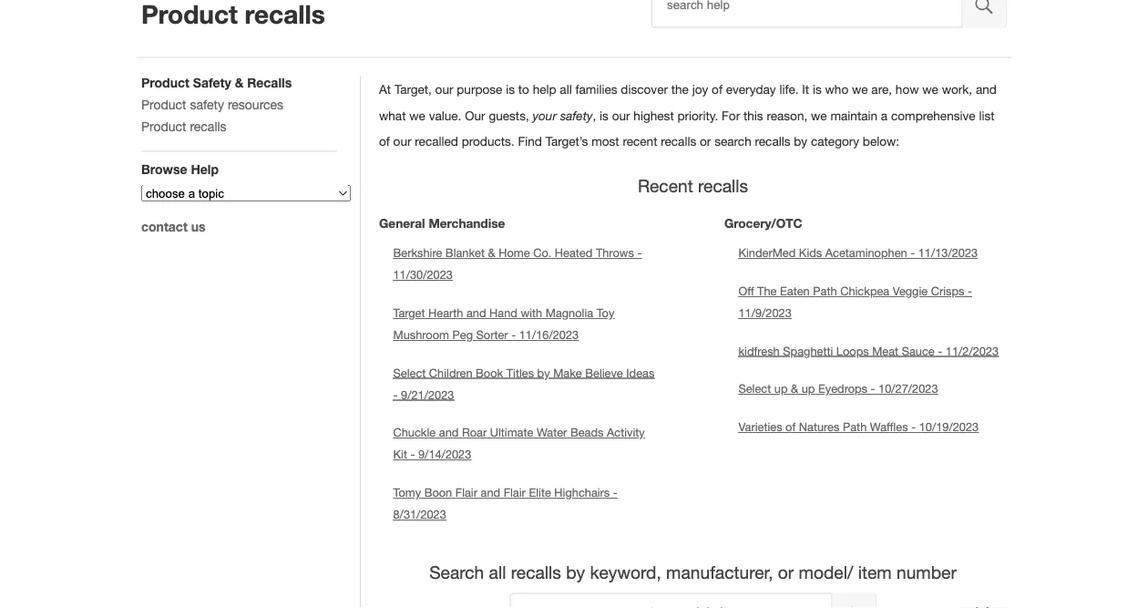 Task type: vqa. For each thing, say whether or not it's contained in the screenshot.
Walker
no



Task type: locate. For each thing, give the bounding box(es) containing it.
by down reason,
[[794, 134, 808, 149]]

tomy
[[393, 486, 421, 499]]

recalls down priority. on the right of the page
[[661, 134, 697, 149]]

1 horizontal spatial up
[[802, 382, 815, 395]]

the
[[672, 82, 689, 96]]

select up 9/21/2023
[[393, 366, 426, 379]]

1 horizontal spatial by
[[566, 562, 585, 582]]

we right how
[[923, 82, 939, 96]]

1 horizontal spatial safety
[[560, 108, 593, 122]]

select down kidfresh at bottom
[[739, 382, 771, 395]]

off
[[739, 284, 754, 297]]

0 horizontal spatial of
[[379, 134, 390, 149]]

0 vertical spatial select
[[393, 366, 426, 379]]

berkshire
[[393, 246, 442, 259]]

ideas
[[627, 366, 655, 379]]

model/
[[799, 562, 854, 582]]

1 flair from the left
[[456, 486, 478, 499]]

activity
[[607, 426, 645, 439]]

safety up target's
[[560, 108, 593, 122]]

3 product from the top
[[141, 119, 186, 134]]

browse
[[141, 161, 187, 176]]

water
[[537, 426, 567, 439]]

help
[[191, 161, 219, 176]]

life.
[[780, 82, 799, 96]]

of left natures
[[786, 420, 796, 433]]

merchandise
[[429, 215, 505, 230]]

crisps
[[931, 284, 965, 297]]

- right crisps
[[968, 284, 973, 297]]

- inside select children book titles by make believe ideas - 9/21/2023
[[393, 388, 398, 401]]

1 horizontal spatial &
[[488, 246, 496, 259]]

highest
[[634, 108, 674, 122]]

2 vertical spatial product
[[141, 119, 186, 134]]

10/19/2023
[[920, 420, 979, 433]]

by right titles
[[538, 366, 550, 379]]

select up & up eyedrops - 10/27/2023
[[739, 382, 939, 395]]

2 horizontal spatial our
[[612, 108, 630, 122]]

flair left elite
[[504, 486, 526, 499]]

& left home
[[488, 246, 496, 259]]

of down what
[[379, 134, 390, 149]]

chuckle and roar ultimate water beads activity kit - 9/14/2023 link
[[393, 426, 645, 461]]

select up & up eyedrops - 10/27/2023 link
[[739, 382, 939, 395]]

discover
[[621, 82, 668, 96]]

path
[[813, 284, 837, 297], [843, 420, 867, 433]]

- inside berkshire blanket & home co. heated throws - 11/30/2023
[[638, 246, 642, 259]]

recalls down product safety resources link
[[190, 119, 227, 134]]

1 vertical spatial all
[[489, 562, 506, 582]]

purpose
[[457, 82, 503, 96]]

path inside "off the eaten path chickpea veggie crisps - 11/9/2023"
[[813, 284, 837, 297]]

1 vertical spatial &
[[488, 246, 496, 259]]

sauce
[[902, 344, 935, 357]]

2 vertical spatial by
[[566, 562, 585, 582]]

& inside product safety & recalls product safety resources product recalls
[[235, 75, 244, 90]]

natures
[[799, 420, 840, 433]]

2 horizontal spatial &
[[791, 382, 799, 395]]

highchairs
[[555, 486, 610, 499]]

and up the 9/14/2023
[[439, 426, 459, 439]]

1 vertical spatial by
[[538, 366, 550, 379]]

to
[[519, 82, 530, 96]]

0 vertical spatial all
[[560, 82, 572, 96]]

0 vertical spatial product
[[141, 75, 190, 90]]

1 vertical spatial product
[[141, 97, 186, 112]]

mushroom
[[393, 328, 449, 341]]

- left 9/21/2023
[[393, 388, 398, 401]]

and up peg
[[467, 306, 486, 319]]

product
[[141, 75, 190, 90], [141, 97, 186, 112], [141, 119, 186, 134]]

families
[[576, 82, 618, 96]]

contact us
[[141, 219, 206, 234]]

- right sorter
[[512, 328, 516, 341]]

varieties of natures path waffles - 10/19/2023
[[739, 420, 979, 433]]

kit
[[393, 448, 407, 461]]

1 vertical spatial our
[[612, 108, 630, 122]]

elite
[[529, 486, 551, 499]]

0 horizontal spatial path
[[813, 284, 837, 297]]

is left to
[[506, 82, 515, 96]]

1 horizontal spatial our
[[435, 82, 454, 96]]

8/31/2023
[[393, 508, 447, 521]]

varieties of natures path waffles - 10/19/2023 link
[[739, 420, 979, 433]]

or left model/ in the bottom of the page
[[778, 562, 794, 582]]

0 horizontal spatial flair
[[456, 486, 478, 499]]

of right joy
[[712, 82, 723, 96]]

& right safety
[[235, 75, 244, 90]]

- inside target hearth and hand with magnolia toy mushroom peg sorter - 11/16/2023
[[512, 328, 516, 341]]

1 horizontal spatial of
[[712, 82, 723, 96]]

chickpea
[[841, 284, 890, 297]]

flair right boon at the bottom of the page
[[456, 486, 478, 499]]

we inside , is our highest priority.                         for this reason, we maintain a comprehensive list of our recalled products. find target's most                         recent recalls or search recalls by category below:
[[811, 108, 827, 122]]

0 horizontal spatial safety
[[190, 97, 224, 112]]

1 vertical spatial of
[[379, 134, 390, 149]]

is right ,
[[600, 108, 609, 122]]

0 horizontal spatial select
[[393, 366, 426, 379]]

safety down safety
[[190, 97, 224, 112]]

most
[[592, 134, 620, 149]]

off the eaten path chickpea veggie crisps - 11/9/2023 link
[[739, 284, 973, 319]]

up up 'varieties'
[[775, 382, 788, 395]]

recalls
[[190, 119, 227, 134], [661, 134, 697, 149], [755, 134, 791, 149], [698, 175, 749, 195], [511, 562, 561, 582]]

who
[[826, 82, 849, 96]]

1 vertical spatial select
[[739, 382, 771, 395]]

throws
[[596, 246, 634, 259]]

peg
[[453, 328, 473, 341]]

path left "waffles"
[[843, 420, 867, 433]]

1 up from the left
[[775, 382, 788, 395]]

select for select up & up eyedrops - 10/27/2023
[[739, 382, 771, 395]]

path for waffles
[[843, 420, 867, 433]]

all right the help
[[560, 82, 572, 96]]

at
[[379, 82, 391, 96]]

and left elite
[[481, 486, 501, 499]]

select inside select children book titles by make believe ideas - 9/21/2023
[[393, 366, 426, 379]]

varieties
[[739, 420, 783, 433]]

0 vertical spatial our
[[435, 82, 454, 96]]

1 horizontal spatial select
[[739, 382, 771, 395]]

our right ,
[[612, 108, 630, 122]]

our down what
[[393, 134, 412, 149]]

None image field
[[963, 0, 1007, 28], [833, 593, 877, 608], [963, 0, 1007, 28], [833, 593, 877, 608]]

0 horizontal spatial by
[[538, 366, 550, 379]]

- right kit
[[411, 448, 415, 461]]

search recalls text field
[[510, 593, 833, 608]]

0 horizontal spatial up
[[775, 382, 788, 395]]

our up value.
[[435, 82, 454, 96]]

navigation containing product safety & recalls
[[141, 75, 351, 441]]

of
[[712, 82, 723, 96], [379, 134, 390, 149], [786, 420, 796, 433]]

2 vertical spatial &
[[791, 382, 799, 395]]

select children book titles by make believe ideas - 9/21/2023 link
[[393, 366, 655, 401]]

our inside at target, our purpose is to help all families discover the joy of everyday life. it is who we                         are, how we work, and what we value. our guests,
[[435, 82, 454, 96]]

0 vertical spatial &
[[235, 75, 244, 90]]

up left "eyedrops"
[[802, 382, 815, 395]]

1 horizontal spatial path
[[843, 420, 867, 433]]

help
[[533, 82, 557, 96]]

kids
[[799, 246, 823, 259]]

0 vertical spatial by
[[794, 134, 808, 149]]

- inside chuckle and roar ultimate water beads activity kit - 9/14/2023
[[411, 448, 415, 461]]

navigation
[[141, 75, 351, 441]]

kindermed kids acetaminophen - 11/13/2023 link
[[739, 246, 978, 259]]

1 vertical spatial or
[[778, 562, 794, 582]]

magnolia
[[546, 306, 594, 319]]

and up list
[[976, 82, 997, 96]]

& for recalls
[[235, 75, 244, 90]]

0 horizontal spatial &
[[235, 75, 244, 90]]

2 vertical spatial of
[[786, 420, 796, 433]]

value.
[[429, 108, 462, 122]]

0 vertical spatial or
[[700, 134, 711, 149]]

10/27/2023
[[879, 382, 939, 395]]

0 vertical spatial of
[[712, 82, 723, 96]]

we up category
[[811, 108, 827, 122]]

berkshire blanket & home co. heated throws - 11/30/2023 link
[[393, 246, 642, 281]]

meat
[[873, 344, 899, 357]]

path right eaten
[[813, 284, 837, 297]]

1 vertical spatial path
[[843, 420, 867, 433]]

& inside berkshire blanket & home co. heated throws - 11/30/2023
[[488, 246, 496, 259]]

&
[[235, 75, 244, 90], [488, 246, 496, 259], [791, 382, 799, 395]]

or inside , is our highest priority.                         for this reason, we maintain a comprehensive list of our recalled products. find target's most                         recent recalls or search recalls by category below:
[[700, 134, 711, 149]]

1 horizontal spatial is
[[600, 108, 609, 122]]

general
[[379, 215, 425, 230]]

what
[[379, 108, 406, 122]]

- right throws
[[638, 246, 642, 259]]

0 vertical spatial path
[[813, 284, 837, 297]]

is
[[506, 82, 515, 96], [813, 82, 822, 96], [600, 108, 609, 122]]

by left keyword,
[[566, 562, 585, 582]]

manufacturer,
[[667, 562, 774, 582]]

0 horizontal spatial our
[[393, 134, 412, 149]]

and inside target hearth and hand with magnolia toy mushroom peg sorter - 11/16/2023
[[467, 306, 486, 319]]

or down priority. on the right of the page
[[700, 134, 711, 149]]

& down spaghetti
[[791, 382, 799, 395]]

2 horizontal spatial by
[[794, 134, 808, 149]]

-
[[638, 246, 642, 259], [911, 246, 915, 259], [968, 284, 973, 297], [512, 328, 516, 341], [938, 344, 943, 357], [871, 382, 876, 395], [393, 388, 398, 401], [912, 420, 916, 433], [411, 448, 415, 461], [613, 486, 618, 499]]

us
[[191, 219, 206, 234]]

all right search
[[489, 562, 506, 582]]

select children book titles by make believe ideas - 9/21/2023
[[393, 366, 655, 401]]

it
[[803, 82, 810, 96]]

products.
[[462, 134, 515, 149]]

spaghetti
[[783, 344, 834, 357]]

kindermed kids acetaminophen - 11/13/2023
[[739, 246, 978, 259]]

1 horizontal spatial flair
[[504, 486, 526, 499]]

or
[[700, 134, 711, 149], [778, 562, 794, 582]]

- right highchairs
[[613, 486, 618, 499]]

1 horizontal spatial all
[[560, 82, 572, 96]]

0 horizontal spatial or
[[700, 134, 711, 149]]

category
[[811, 134, 860, 149]]

general merchandise
[[379, 215, 505, 230]]

is right it
[[813, 82, 822, 96]]

browse help
[[141, 161, 219, 176]]

our for purpose
[[435, 82, 454, 96]]

and inside chuckle and roar ultimate water beads activity kit - 9/14/2023
[[439, 426, 459, 439]]

item
[[858, 562, 892, 582]]

joy
[[693, 82, 709, 96]]

recalls down reason,
[[755, 134, 791, 149]]

comprehensive
[[892, 108, 976, 122]]

11/9/2023
[[739, 306, 792, 319]]

we right what
[[410, 108, 426, 122]]

kindermed
[[739, 246, 796, 259]]

and inside at target, our purpose is to help all families discover the joy of everyday life. it is who we                         are, how we work, and what we value. our guests,
[[976, 82, 997, 96]]

kidfresh spaghetti loops meat sauce - 11/2/2023 link
[[739, 344, 999, 357]]

blanket
[[446, 246, 485, 259]]

your safety
[[533, 108, 593, 122]]

product safety & recalls product safety resources product recalls
[[141, 75, 292, 134]]



Task type: describe. For each thing, give the bounding box(es) containing it.
11/16/2023
[[519, 328, 579, 341]]

guests,
[[489, 108, 529, 122]]

the
[[758, 284, 777, 297]]

contact
[[141, 219, 188, 234]]

veggie
[[893, 284, 928, 297]]

off the eaten path chickpea veggie crisps - 11/9/2023
[[739, 284, 973, 319]]

a
[[881, 108, 888, 122]]

- right "waffles"
[[912, 420, 916, 433]]

our for highest
[[612, 108, 630, 122]]

find
[[518, 134, 542, 149]]

all inside at target, our purpose is to help all families discover the joy of everyday life. it is who we                         are, how we work, and what we value. our guests,
[[560, 82, 572, 96]]

eyedrops
[[819, 382, 868, 395]]

of inside at target, our purpose is to help all families discover the joy of everyday life. it is who we                         are, how we work, and what we value. our guests,
[[712, 82, 723, 96]]

tomy boon flair and flair elite highchairs - 8/31/2023 link
[[393, 486, 618, 521]]

kidfresh
[[739, 344, 780, 357]]

loops
[[837, 344, 869, 357]]

recalls
[[247, 75, 292, 90]]

1 horizontal spatial or
[[778, 562, 794, 582]]

roar
[[462, 426, 487, 439]]

11/2/2023
[[946, 344, 999, 357]]

for
[[722, 108, 740, 122]]

2 horizontal spatial of
[[786, 420, 796, 433]]

target,
[[395, 82, 432, 96]]

& for home
[[488, 246, 496, 259]]

search all recalls by keyword, manufacturer, or model/ item number
[[430, 562, 957, 582]]

target hearth and hand with magnolia toy mushroom peg sorter - 11/16/2023 link
[[393, 306, 615, 341]]

- inside tomy boon flair and flair elite highchairs - 8/31/2023
[[613, 486, 618, 499]]

recent recalls
[[638, 175, 749, 195]]

recent
[[623, 134, 658, 149]]

at target, our purpose is to help all families discover the joy of everyday life. it is who we                         are, how we work, and what we value. our guests,
[[379, 82, 997, 122]]

2 product from the top
[[141, 97, 186, 112]]

boon
[[425, 486, 452, 499]]

1 product from the top
[[141, 75, 190, 90]]

eaten
[[780, 284, 810, 297]]

11/13/2023
[[919, 246, 978, 259]]

recalls down search
[[698, 175, 749, 195]]

number
[[897, 562, 957, 582]]

how
[[896, 82, 919, 96]]

,
[[593, 108, 596, 122]]

sorter
[[476, 328, 508, 341]]

resources
[[228, 97, 284, 112]]

0 horizontal spatial is
[[506, 82, 515, 96]]

2 horizontal spatial is
[[813, 82, 822, 96]]

are,
[[872, 82, 893, 96]]

recent
[[638, 175, 693, 195]]

target's
[[546, 134, 588, 149]]

list
[[980, 108, 995, 122]]

by inside , is our highest priority.                         for this reason, we maintain a comprehensive list of our recalled products. find target's most                         recent recalls or search recalls by category below:
[[794, 134, 808, 149]]

toy
[[597, 306, 615, 319]]

recalls down tomy boon flair and flair elite highchairs - 8/31/2023
[[511, 562, 561, 582]]

recalled
[[415, 134, 458, 149]]

search help text field
[[652, 0, 963, 28]]

kidfresh spaghetti loops meat sauce - 11/2/2023
[[739, 344, 999, 357]]

children
[[429, 366, 473, 379]]

beads
[[571, 426, 604, 439]]

reason,
[[767, 108, 808, 122]]

acetaminophen
[[826, 246, 908, 259]]

maintain
[[831, 108, 878, 122]]

book
[[476, 366, 503, 379]]

waffles
[[870, 420, 909, 433]]

recalls inside product safety & recalls product safety resources product recalls
[[190, 119, 227, 134]]

2 vertical spatial our
[[393, 134, 412, 149]]

9/21/2023
[[401, 388, 454, 401]]

chuckle and roar ultimate water beads activity kit - 9/14/2023
[[393, 426, 645, 461]]

with
[[521, 306, 543, 319]]

chuckle
[[393, 426, 436, 439]]

& for up
[[791, 382, 799, 395]]

by inside select children book titles by make believe ideas - 9/21/2023
[[538, 366, 550, 379]]

believe
[[586, 366, 623, 379]]

select for select children book titles by make believe ideas - 9/21/2023
[[393, 366, 426, 379]]

- left "11/13/2023"
[[911, 246, 915, 259]]

search
[[715, 134, 752, 149]]

2 up from the left
[[802, 382, 815, 395]]

tomy boon flair and flair elite highchairs - 8/31/2023
[[393, 486, 618, 521]]

make
[[554, 366, 582, 379]]

safety inside product safety & recalls product safety resources product recalls
[[190, 97, 224, 112]]

- right "eyedrops"
[[871, 382, 876, 395]]

home
[[499, 246, 530, 259]]

our
[[465, 108, 486, 122]]

safety
[[193, 75, 231, 90]]

- inside "off the eaten path chickpea veggie crisps - 11/9/2023"
[[968, 284, 973, 297]]

is inside , is our highest priority.                         for this reason, we maintain a comprehensive list of our recalled products. find target's most                         recent recalls or search recalls by category below:
[[600, 108, 609, 122]]

everyday
[[726, 82, 776, 96]]

0 horizontal spatial all
[[489, 562, 506, 582]]

we left the 'are,'
[[852, 82, 868, 96]]

co.
[[533, 246, 552, 259]]

path for chickpea
[[813, 284, 837, 297]]

- right "sauce"
[[938, 344, 943, 357]]

2 flair from the left
[[504, 486, 526, 499]]

ultimate
[[490, 426, 534, 439]]

and inside tomy boon flair and flair elite highchairs - 8/31/2023
[[481, 486, 501, 499]]

this
[[744, 108, 764, 122]]

target hearth and hand with magnolia toy mushroom peg sorter - 11/16/2023
[[393, 306, 615, 341]]

keyword,
[[590, 562, 662, 582]]

11/30/2023
[[393, 268, 453, 281]]

of inside , is our highest priority.                         for this reason, we maintain a comprehensive list of our recalled products. find target's most                         recent recalls or search recalls by category below:
[[379, 134, 390, 149]]



